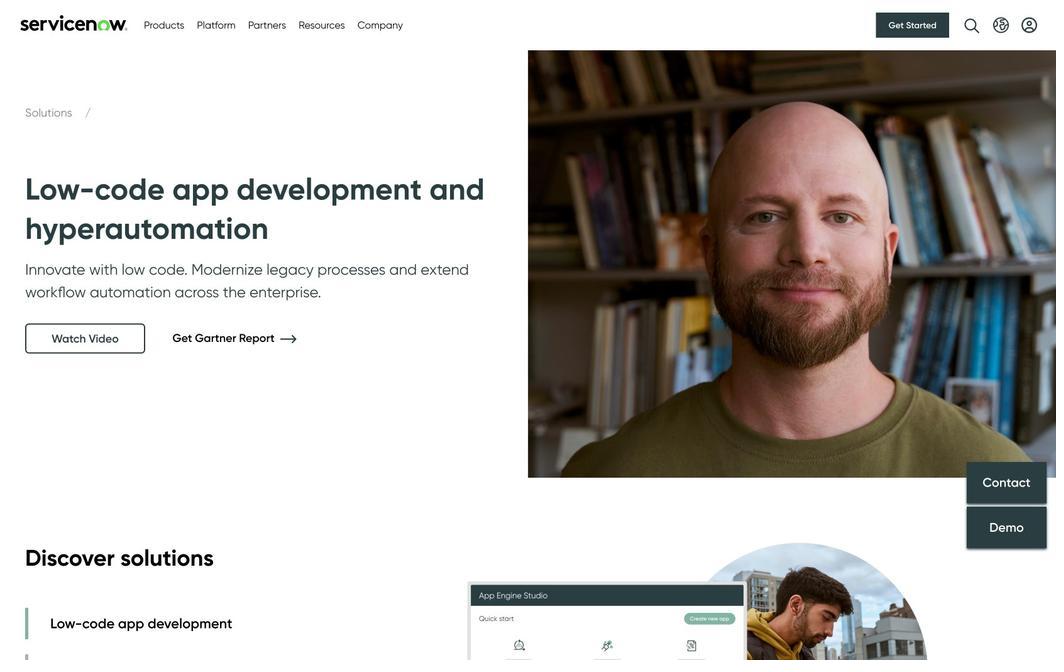 Task type: vqa. For each thing, say whether or not it's contained in the screenshot.
ServiceNow image
yes



Task type: locate. For each thing, give the bounding box(es) containing it.
select your country image
[[994, 17, 1009, 33]]

servicenow image
[[19, 15, 129, 31]]



Task type: describe. For each thing, give the bounding box(es) containing it.
go to servicenow account image
[[1022, 17, 1038, 33]]



